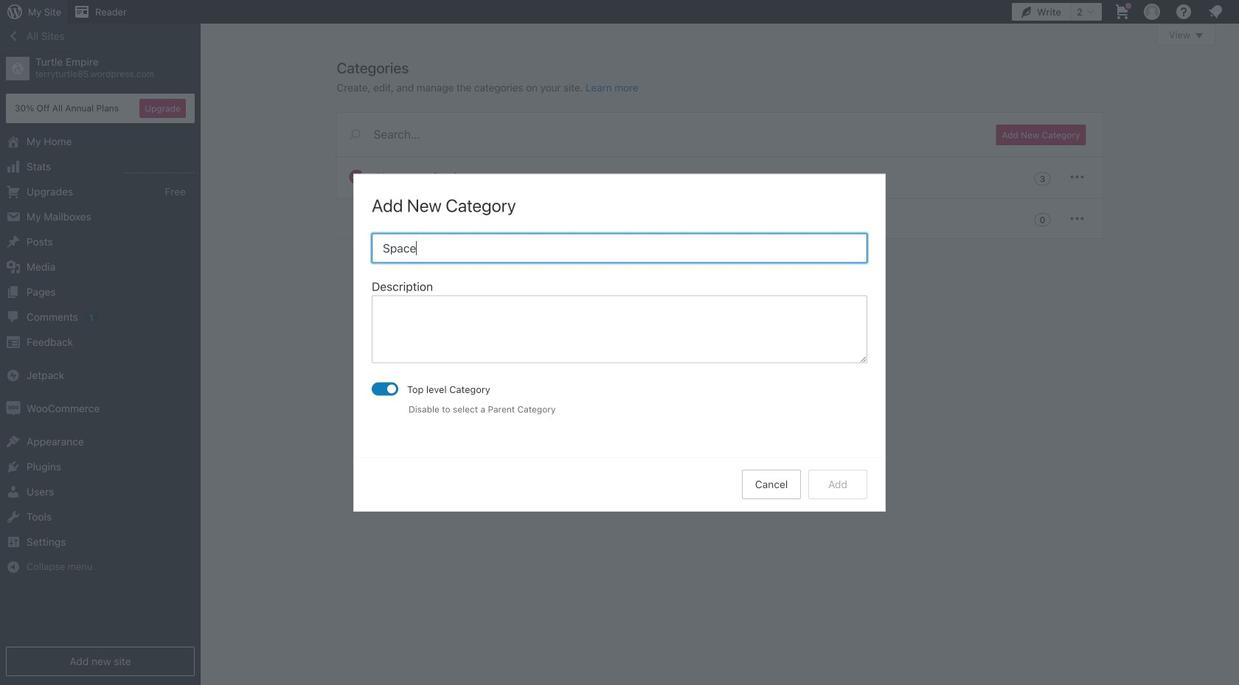 Task type: describe. For each thing, give the bounding box(es) containing it.
update your profile, personal settings, and more image
[[1143, 3, 1161, 21]]

manage your notifications image
[[1207, 3, 1224, 21]]

toggle menu image
[[1068, 210, 1086, 228]]

help image
[[1175, 3, 1193, 21]]

toggle menu image
[[1068, 168, 1086, 186]]



Task type: vqa. For each thing, say whether or not it's contained in the screenshot.
THE HIGHEST HOURLY VIEWS 0 image
yes



Task type: locate. For each thing, give the bounding box(es) containing it.
None text field
[[372, 295, 867, 363]]

my shopping cart image
[[1114, 3, 1132, 21]]

None search field
[[337, 113, 978, 156]]

main content
[[337, 24, 1216, 239]]

New Category Name text field
[[372, 233, 867, 263]]

highest hourly views 0 image
[[125, 164, 195, 173]]

uncategorized image
[[348, 168, 365, 186]]

img image
[[6, 401, 21, 416]]

dialog
[[354, 174, 885, 511]]

group
[[372, 278, 867, 368]]

fungus image
[[371, 210, 389, 228]]

closed image
[[1196, 33, 1203, 38]]



